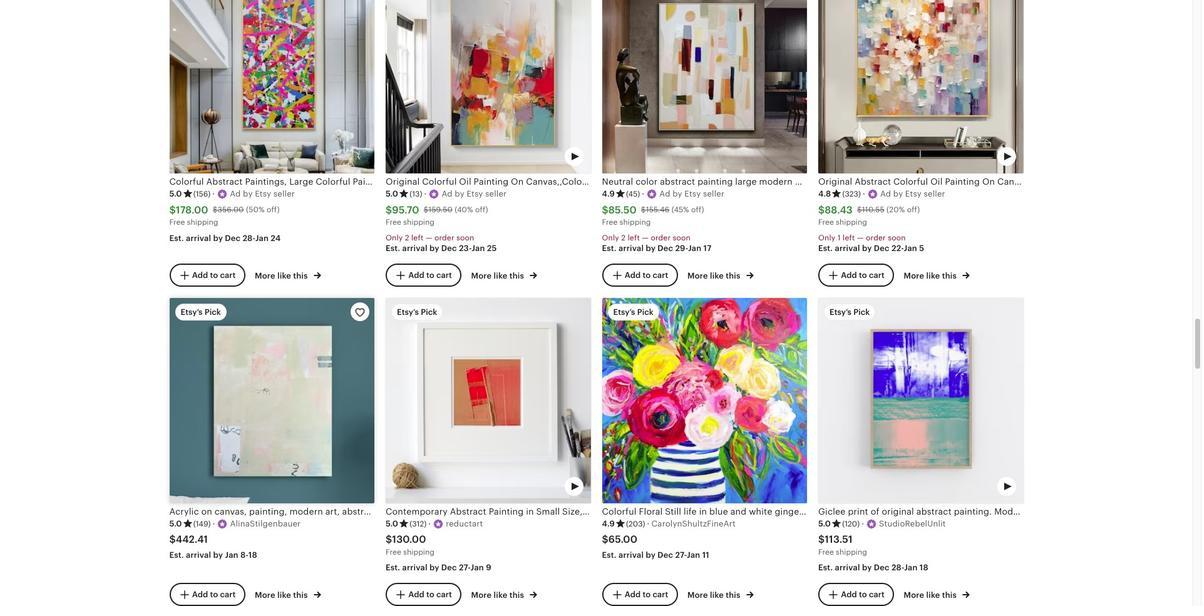 Task type: vqa. For each thing, say whether or not it's contained in the screenshot.
the leftmost hours
no



Task type: locate. For each thing, give the bounding box(es) containing it.
(203)
[[626, 520, 645, 529]]

est. inside '$ 65.00 est. arrival by dec 27-jan 11'
[[602, 550, 617, 560]]

2 — from the left
[[642, 233, 649, 242]]

1 order from the left
[[435, 233, 454, 242]]

only for 88.43
[[818, 233, 836, 242]]

$ inside $ 442.41 est. arrival by jan 8-18
[[169, 534, 176, 546]]

add down $ 442.41 est. arrival by jan 8-18
[[192, 590, 208, 599]]

est. inside only 2 left — order soon est. arrival by dec 23-jan 25
[[386, 244, 400, 253]]

by left 23-
[[430, 244, 439, 253]]

left inside only 2 left — order soon est. arrival by dec 23-jan 25
[[411, 233, 424, 242]]

0 horizontal spatial order
[[435, 233, 454, 242]]

only inside only 1 left — order soon est. arrival by dec 22-jan 5
[[818, 233, 836, 242]]

like
[[277, 271, 291, 281], [494, 271, 508, 281], [710, 271, 724, 281], [927, 271, 940, 281], [277, 590, 291, 600], [494, 590, 508, 600], [710, 590, 724, 600], [927, 590, 940, 600]]

est. inside $ 442.41 est. arrival by jan 8-18
[[169, 550, 184, 560]]

0 horizontal spatial 18
[[248, 550, 257, 560]]

add to cart down est. arrival by dec 27-jan 9
[[408, 590, 452, 599]]

off) right (40%
[[475, 206, 488, 214]]

2 etsy's from the left
[[397, 308, 419, 317]]

like for (13)
[[494, 271, 508, 281]]

free inside the $ 95.70 $ 159.50 (40% off) free shipping
[[386, 218, 401, 227]]

1 etsy's pick from the left
[[181, 308, 221, 317]]

1 vertical spatial 4.9
[[602, 519, 615, 529]]

cart down '$ 65.00 est. arrival by dec 27-jan 11'
[[653, 590, 668, 599]]

to down only 1 left — order soon est. arrival by dec 22-jan 5
[[859, 271, 867, 280]]

— down $ 85.50 $ 155.46 (45% off) free shipping
[[642, 233, 649, 242]]

1 horizontal spatial order
[[651, 233, 671, 242]]

2 down 85.50
[[621, 233, 626, 242]]

est. arrival by dec 28-jan 24
[[169, 233, 281, 243]]

110.55
[[862, 206, 885, 214]]

· right (323)
[[863, 189, 865, 199]]

free down 113.51
[[818, 548, 834, 557]]

add to cart down '$ 65.00 est. arrival by dec 27-jan 11'
[[625, 590, 668, 599]]

2 for 95.70
[[405, 233, 409, 242]]

arrival down 65.00
[[619, 550, 644, 560]]

est. down $ 130.00 free shipping
[[386, 563, 400, 573]]

more like this for (120)
[[904, 590, 959, 600]]

off) right (50%
[[267, 206, 280, 214]]

24
[[271, 233, 281, 243]]

est. down '95.70'
[[386, 244, 400, 253]]

dec inside only 1 left — order soon est. arrival by dec 22-jan 5
[[874, 244, 890, 253]]

free inside $ 130.00 free shipping
[[386, 548, 401, 557]]

2 down '95.70'
[[405, 233, 409, 242]]

4 pick from the left
[[854, 308, 870, 317]]

more like this
[[255, 271, 310, 281], [471, 271, 526, 281], [688, 271, 743, 281], [904, 271, 959, 281], [255, 590, 310, 600], [471, 590, 526, 600], [688, 590, 743, 600], [904, 590, 959, 600]]

arrival down '95.70'
[[402, 244, 428, 253]]

add for (203)
[[625, 590, 641, 599]]

jan inside $ 442.41 est. arrival by jan 8-18
[[225, 550, 238, 560]]

order inside only 2 left — order soon est. arrival by dec 23-jan 25
[[435, 233, 454, 242]]

cart down est. arrival by dec 28-jan 24
[[220, 271, 236, 280]]

5.0 for 130.00
[[386, 519, 398, 529]]

2 horizontal spatial —
[[857, 233, 864, 242]]

add to cart for (149)
[[192, 590, 236, 599]]

— inside only 2 left — order soon est. arrival by dec 23-jan 25
[[426, 233, 432, 242]]

by
[[213, 233, 223, 243], [430, 244, 439, 253], [646, 244, 656, 253], [862, 244, 872, 253], [213, 550, 223, 560], [646, 550, 656, 560], [430, 563, 439, 573], [862, 563, 872, 573]]

28- for 113.51
[[892, 563, 904, 573]]

0 vertical spatial 4.9
[[602, 189, 615, 199]]

add to cart for (45)
[[625, 271, 668, 280]]

add to cart
[[192, 271, 236, 280], [408, 271, 452, 280], [625, 271, 668, 280], [841, 271, 885, 280], [192, 590, 236, 599], [408, 590, 452, 599], [625, 590, 668, 599], [841, 590, 885, 599]]

neutral color abstract painting large modern palette knife texture colorful abstract wall art oversize framed oil painting canvas artwork image
[[602, 0, 807, 173]]

more like this link for (13)
[[471, 269, 538, 282]]

order inside only 2 left — order soon est. arrival by dec 29-jan 17
[[651, 233, 671, 242]]

1 horizontal spatial soon
[[673, 233, 691, 242]]

(50%
[[246, 206, 265, 214]]

more like this for (149)
[[255, 590, 310, 600]]

to down est. arrival by dec 27-jan 9
[[426, 590, 434, 599]]

est. down $ 113.51 free shipping
[[818, 563, 833, 573]]

cart down est. arrival by dec 27-jan 9
[[436, 590, 452, 599]]

shipping inside $ 178.00 $ 356.00 (50% off) free shipping
[[187, 218, 218, 227]]

est.
[[169, 233, 184, 243], [386, 244, 400, 253], [602, 244, 617, 253], [818, 244, 833, 253], [169, 550, 184, 560], [602, 550, 617, 560], [386, 563, 400, 573], [818, 563, 833, 573]]

arrival inside $ 442.41 est. arrival by jan 8-18
[[186, 550, 211, 560]]

to down '$ 65.00 est. arrival by dec 27-jan 11'
[[643, 590, 651, 599]]

add to cart button down est. arrival by dec 27-jan 9
[[386, 583, 461, 606]]

· right (13)
[[424, 189, 427, 199]]

$ 113.51 free shipping
[[818, 534, 867, 557]]

to for (45)
[[643, 271, 651, 280]]

1 only from the left
[[386, 233, 403, 242]]

(149)
[[193, 520, 211, 529]]

add to cart button
[[169, 264, 245, 287], [386, 264, 461, 287], [602, 264, 678, 287], [818, 264, 894, 287], [169, 583, 245, 606], [386, 583, 461, 606], [602, 583, 678, 606], [818, 583, 894, 606]]

this for (312)
[[510, 590, 524, 600]]

5.0
[[169, 189, 182, 199], [386, 189, 398, 199], [169, 519, 182, 529], [386, 519, 398, 529], [818, 519, 831, 529]]

3 etsy's from the left
[[613, 308, 635, 317]]

more for (312)
[[471, 590, 492, 600]]

add down est. arrival by dec 28-jan 18
[[841, 590, 857, 599]]

$
[[169, 204, 176, 216], [386, 204, 392, 216], [602, 204, 609, 216], [818, 204, 825, 216], [213, 206, 218, 214], [424, 206, 429, 214], [641, 206, 646, 214], [857, 206, 862, 214], [169, 534, 176, 546], [386, 534, 392, 546], [602, 534, 609, 546], [818, 534, 825, 546]]

more
[[255, 271, 275, 281], [471, 271, 492, 281], [688, 271, 708, 281], [904, 271, 924, 281], [255, 590, 275, 600], [471, 590, 492, 600], [688, 590, 708, 600], [904, 590, 924, 600]]

add to cart for (156)
[[192, 271, 236, 280]]

1 off) from the left
[[267, 206, 280, 214]]

colorful floral still life in blue and white ginger jar, red and pink poppies, abstract flower painting, large fine art print, giclee image
[[602, 298, 807, 503]]

est. down 85.50
[[602, 244, 617, 253]]

0 vertical spatial 28-
[[243, 233, 255, 243]]

left for 85.50
[[628, 233, 640, 242]]

(312)
[[410, 520, 427, 529]]

1 vertical spatial 27-
[[459, 563, 471, 573]]

this for (323)
[[942, 271, 957, 281]]

order down $ 88.43 $ 110.55 (20% off) free shipping
[[866, 233, 886, 242]]

add to cart down est. arrival by dec 28-jan 18
[[841, 590, 885, 599]]

add to cart button for (156)
[[169, 264, 245, 287]]

est. down 442.41
[[169, 550, 184, 560]]

add to cart for (13)
[[408, 271, 452, 280]]

1 vertical spatial 18
[[920, 563, 929, 573]]

· right '(45)'
[[642, 189, 645, 199]]

more like this for (156)
[[255, 271, 310, 281]]

arrival down 85.50
[[619, 244, 644, 253]]

arrival down $ 130.00 free shipping
[[402, 563, 428, 573]]

order for 95.70
[[435, 233, 454, 242]]

by left '11'
[[646, 550, 656, 560]]

etsy's
[[181, 308, 203, 317], [397, 308, 419, 317], [613, 308, 635, 317], [830, 308, 852, 317]]

etsy's pick
[[181, 308, 221, 317], [397, 308, 437, 317], [613, 308, 654, 317], [830, 308, 870, 317]]

2 4.9 from the top
[[602, 519, 615, 529]]

2 horizontal spatial soon
[[888, 233, 906, 242]]

4.9
[[602, 189, 615, 199], [602, 519, 615, 529]]

this
[[293, 271, 308, 281], [510, 271, 524, 281], [726, 271, 741, 281], [942, 271, 957, 281], [293, 590, 308, 600], [510, 590, 524, 600], [726, 590, 741, 600], [942, 590, 957, 600]]

est. arrival by dec 27-jan 9
[[386, 563, 491, 573]]

add to cart down only 2 left — order soon est. arrival by dec 29-jan 17
[[625, 271, 668, 280]]

5.0 up 130.00 at the left bottom of page
[[386, 519, 398, 529]]

4.9 up 85.50
[[602, 189, 615, 199]]

add to cart for (323)
[[841, 271, 885, 280]]

only
[[386, 233, 403, 242], [602, 233, 619, 242], [818, 233, 836, 242]]

add down only 2 left — order soon est. arrival by dec 29-jan 17
[[625, 271, 641, 280]]

1 soon from the left
[[457, 233, 474, 242]]

· right '(312)' in the left bottom of the page
[[428, 519, 431, 529]]

18
[[248, 550, 257, 560], [920, 563, 929, 573]]

add to cart button down '$ 65.00 est. arrival by dec 27-jan 11'
[[602, 583, 678, 606]]

0 horizontal spatial soon
[[457, 233, 474, 242]]

soon inside only 1 left — order soon est. arrival by dec 22-jan 5
[[888, 233, 906, 242]]

arrival down 442.41
[[186, 550, 211, 560]]

add down only 1 left — order soon est. arrival by dec 22-jan 5
[[841, 271, 857, 280]]

by left 22-
[[862, 244, 872, 253]]

jan inside only 1 left — order soon est. arrival by dec 22-jan 5
[[904, 244, 917, 253]]

add down est. arrival by dec 27-jan 9
[[408, 590, 424, 599]]

shipping for 85.50
[[620, 218, 651, 227]]

shipping down 88.43
[[836, 218, 867, 227]]

dec inside only 2 left — order soon est. arrival by dec 29-jan 17
[[658, 244, 673, 253]]

0 horizontal spatial left
[[411, 233, 424, 242]]

· right "(149)"
[[213, 519, 215, 529]]

soon
[[457, 233, 474, 242], [673, 233, 691, 242], [888, 233, 906, 242]]

add down only 2 left — order soon est. arrival by dec 23-jan 25
[[408, 271, 424, 280]]

add to cart down est. arrival by dec 28-jan 24
[[192, 271, 236, 280]]

18 inside $ 442.41 est. arrival by jan 8-18
[[248, 550, 257, 560]]

· for (120)
[[862, 519, 864, 529]]

product video element for (323)
[[818, 0, 1024, 173]]

order
[[435, 233, 454, 242], [651, 233, 671, 242], [866, 233, 886, 242]]

dec inside only 2 left — order soon est. arrival by dec 23-jan 25
[[441, 244, 457, 253]]

left for 88.43
[[843, 233, 855, 242]]

off) right '(20%'
[[907, 206, 920, 214]]

left down the $ 95.70 $ 159.50 (40% off) free shipping
[[411, 233, 424, 242]]

cart for (149)
[[220, 590, 236, 599]]

4 off) from the left
[[907, 206, 920, 214]]

more like this for (323)
[[904, 271, 959, 281]]

only 1 left — order soon est. arrival by dec 22-jan 5
[[818, 233, 924, 253]]

3 — from the left
[[857, 233, 864, 242]]

shipping inside the $ 95.70 $ 159.50 (40% off) free shipping
[[403, 218, 435, 227]]

5.0 up 178.00
[[169, 189, 182, 199]]

0 vertical spatial 18
[[248, 550, 257, 560]]

arrival inside only 2 left — order soon est. arrival by dec 29-jan 17
[[619, 244, 644, 253]]

· for (156)
[[212, 189, 215, 199]]

· right (120)
[[862, 519, 864, 529]]

27-
[[675, 550, 687, 560], [459, 563, 471, 573]]

$ 65.00 est. arrival by dec 27-jan 11
[[602, 534, 709, 560]]

—
[[426, 233, 432, 242], [642, 233, 649, 242], [857, 233, 864, 242]]

add to cart button down est. arrival by dec 28-jan 24
[[169, 264, 245, 287]]

4 etsy's from the left
[[830, 308, 852, 317]]

by inside only 1 left — order soon est. arrival by dec 22-jan 5
[[862, 244, 872, 253]]

cart
[[220, 271, 236, 280], [436, 271, 452, 280], [653, 271, 668, 280], [869, 271, 885, 280], [220, 590, 236, 599], [436, 590, 452, 599], [653, 590, 668, 599], [869, 590, 885, 599]]

left inside only 1 left — order soon est. arrival by dec 22-jan 5
[[843, 233, 855, 242]]

more for (149)
[[255, 590, 275, 600]]

by down $ 178.00 $ 356.00 (50% off) free shipping
[[213, 233, 223, 243]]

4.9 up 65.00
[[602, 519, 615, 529]]

more like this link for (323)
[[904, 269, 970, 282]]

22-
[[892, 244, 904, 253]]

— right 1 on the right top of page
[[857, 233, 864, 242]]

· for (323)
[[863, 189, 865, 199]]

more like this link for (45)
[[688, 269, 754, 282]]

1 horizontal spatial —
[[642, 233, 649, 242]]

2 inside only 2 left — order soon est. arrival by dec 29-jan 17
[[621, 233, 626, 242]]

soon up 23-
[[457, 233, 474, 242]]

shipping down '95.70'
[[403, 218, 435, 227]]

shipping inside $ 85.50 $ 155.46 (45% off) free shipping
[[620, 218, 651, 227]]

to for (13)
[[426, 271, 434, 280]]

·
[[212, 189, 215, 199], [424, 189, 427, 199], [642, 189, 645, 199], [863, 189, 865, 199], [213, 519, 215, 529], [428, 519, 431, 529], [647, 519, 650, 529], [862, 519, 864, 529]]

$ inside $ 130.00 free shipping
[[386, 534, 392, 546]]

29-
[[675, 244, 688, 253]]

— inside only 2 left — order soon est. arrival by dec 29-jan 17
[[642, 233, 649, 242]]

cart for (13)
[[436, 271, 452, 280]]

shipping down 178.00
[[187, 218, 218, 227]]

3 left from the left
[[843, 233, 855, 242]]

off)
[[267, 206, 280, 214], [475, 206, 488, 214], [691, 206, 704, 214], [907, 206, 920, 214]]

dec
[[225, 233, 241, 243], [441, 244, 457, 253], [658, 244, 673, 253], [874, 244, 890, 253], [658, 550, 673, 560], [441, 563, 457, 573], [874, 563, 890, 573]]

3 order from the left
[[866, 233, 886, 242]]

by left 8-
[[213, 550, 223, 560]]

free for 95.70
[[386, 218, 401, 227]]

4.8
[[818, 189, 831, 199]]

left down $ 85.50 $ 155.46 (45% off) free shipping
[[628, 233, 640, 242]]

free
[[169, 218, 185, 227], [386, 218, 401, 227], [602, 218, 618, 227], [818, 218, 834, 227], [386, 548, 401, 557], [818, 548, 834, 557]]

159.50
[[429, 206, 453, 214]]

shipping
[[187, 218, 218, 227], [403, 218, 435, 227], [620, 218, 651, 227], [836, 218, 867, 227], [403, 548, 435, 557], [836, 548, 867, 557]]

1 horizontal spatial left
[[628, 233, 640, 242]]

2 off) from the left
[[475, 206, 488, 214]]

order down the $ 95.70 $ 159.50 (40% off) free shipping
[[435, 233, 454, 242]]

88.43
[[825, 204, 853, 216]]

free inside $ 178.00 $ 356.00 (50% off) free shipping
[[169, 218, 185, 227]]

(323)
[[843, 190, 861, 199]]

soon up 22-
[[888, 233, 906, 242]]

0 horizontal spatial 27-
[[459, 563, 471, 573]]

est. down 65.00
[[602, 550, 617, 560]]

cart for (312)
[[436, 590, 452, 599]]

28-
[[243, 233, 255, 243], [892, 563, 904, 573]]

1 2 from the left
[[405, 233, 409, 242]]

· right (156)
[[212, 189, 215, 199]]

1 horizontal spatial 2
[[621, 233, 626, 242]]

off) inside $ 85.50 $ 155.46 (45% off) free shipping
[[691, 206, 704, 214]]

3 soon from the left
[[888, 233, 906, 242]]

free down 130.00 at the left bottom of page
[[386, 548, 401, 557]]

25
[[487, 244, 497, 253]]

to for (203)
[[643, 590, 651, 599]]

shipping down 130.00 at the left bottom of page
[[403, 548, 435, 557]]

only inside only 2 left — order soon est. arrival by dec 23-jan 25
[[386, 233, 403, 242]]

add to cart down $ 442.41 est. arrival by jan 8-18
[[192, 590, 236, 599]]

only down 85.50
[[602, 233, 619, 242]]

add down '$ 65.00 est. arrival by dec 27-jan 11'
[[625, 590, 641, 599]]

shipping inside $ 88.43 $ 110.55 (20% off) free shipping
[[836, 218, 867, 227]]

2 soon from the left
[[673, 233, 691, 242]]

by left the 29- at the right of the page
[[646, 244, 656, 253]]

356.00
[[218, 206, 244, 214]]

off) inside $ 88.43 $ 110.55 (20% off) free shipping
[[907, 206, 920, 214]]

by inside only 2 left — order soon est. arrival by dec 23-jan 25
[[430, 244, 439, 253]]

shipping for 95.70
[[403, 218, 435, 227]]

add for (323)
[[841, 271, 857, 280]]

5.0 up 113.51
[[818, 519, 831, 529]]

2 only from the left
[[602, 233, 619, 242]]

0 horizontal spatial 2
[[405, 233, 409, 242]]

this for (13)
[[510, 271, 524, 281]]

to down est. arrival by dec 28-jan 24
[[210, 271, 218, 280]]

3 off) from the left
[[691, 206, 704, 214]]

— for 88.43
[[857, 233, 864, 242]]

1 horizontal spatial 28-
[[892, 563, 904, 573]]

off) inside $ 178.00 $ 356.00 (50% off) free shipping
[[267, 206, 280, 214]]

this for (156)
[[293, 271, 308, 281]]

add for (149)
[[192, 590, 208, 599]]

27- left '9'
[[459, 563, 471, 573]]

free down 85.50
[[602, 218, 618, 227]]

to down only 2 left — order soon est. arrival by dec 29-jan 17
[[643, 271, 651, 280]]

add to cart button down $ 442.41 est. arrival by jan 8-18
[[169, 583, 245, 606]]

like for (203)
[[710, 590, 724, 600]]

1 horizontal spatial only
[[602, 233, 619, 242]]

— inside only 1 left — order soon est. arrival by dec 22-jan 5
[[857, 233, 864, 242]]

28- for 178.00
[[243, 233, 255, 243]]

cart down only 1 left — order soon est. arrival by dec 22-jan 5
[[869, 271, 885, 280]]

add to cart button down only 1 left — order soon est. arrival by dec 22-jan 5
[[818, 264, 894, 287]]

pick
[[205, 308, 221, 317], [421, 308, 437, 317], [637, 308, 654, 317], [854, 308, 870, 317]]

soon inside only 2 left — order soon est. arrival by dec 29-jan 17
[[673, 233, 691, 242]]

· right (203)
[[647, 519, 650, 529]]

cart down est. arrival by dec 28-jan 18
[[869, 590, 885, 599]]

free down '95.70'
[[386, 218, 401, 227]]

only inside only 2 left — order soon est. arrival by dec 29-jan 17
[[602, 233, 619, 242]]

$ 178.00 $ 356.00 (50% off) free shipping
[[169, 204, 280, 227]]

1 horizontal spatial 27-
[[675, 550, 687, 560]]

add to cart button for (323)
[[818, 264, 894, 287]]

1 left from the left
[[411, 233, 424, 242]]

shipping inside $ 113.51 free shipping
[[836, 548, 867, 557]]

soon for 88.43
[[888, 233, 906, 242]]

this for (203)
[[726, 590, 741, 600]]

2 left from the left
[[628, 233, 640, 242]]

left
[[411, 233, 424, 242], [628, 233, 640, 242], [843, 233, 855, 242]]

2 horizontal spatial left
[[843, 233, 855, 242]]

est. down 88.43
[[818, 244, 833, 253]]

3 only from the left
[[818, 233, 836, 242]]

free inside $ 88.43 $ 110.55 (20% off) free shipping
[[818, 218, 834, 227]]

to down only 2 left — order soon est. arrival by dec 23-jan 25
[[426, 271, 434, 280]]

by down $ 113.51 free shipping
[[862, 563, 872, 573]]

off) inside the $ 95.70 $ 159.50 (40% off) free shipping
[[475, 206, 488, 214]]

1 vertical spatial 28-
[[892, 563, 904, 573]]

add to cart down only 1 left — order soon est. arrival by dec 22-jan 5
[[841, 271, 885, 280]]

add for (120)
[[841, 590, 857, 599]]

2
[[405, 233, 409, 242], [621, 233, 626, 242]]

this for (120)
[[942, 590, 957, 600]]

9
[[486, 563, 491, 573]]

more like this link
[[255, 269, 321, 282], [471, 269, 538, 282], [688, 269, 754, 282], [904, 269, 970, 282], [255, 588, 321, 601], [471, 588, 538, 601], [688, 588, 754, 601], [904, 588, 970, 601]]

free inside $ 85.50 $ 155.46 (45% off) free shipping
[[602, 218, 618, 227]]

off) for 88.43
[[907, 206, 920, 214]]

3 etsy's pick from the left
[[613, 308, 654, 317]]

left inside only 2 left — order soon est. arrival by dec 29-jan 17
[[628, 233, 640, 242]]

only for 95.70
[[386, 233, 403, 242]]

order down $ 85.50 $ 155.46 (45% off) free shipping
[[651, 233, 671, 242]]

2 inside only 2 left — order soon est. arrival by dec 23-jan 25
[[405, 233, 409, 242]]

original colorful oil painting on canvas,,colorful abstract painting,modern abstract wall art,large colorful canvas art,soft wall art image
[[386, 0, 591, 173]]

(120)
[[842, 520, 860, 529]]

more like this for (13)
[[471, 271, 526, 281]]

soon up the 29- at the right of the page
[[673, 233, 691, 242]]

cart down $ 442.41 est. arrival by jan 8-18
[[220, 590, 236, 599]]

— down the $ 95.70 $ 159.50 (40% off) free shipping
[[426, 233, 432, 242]]

2 horizontal spatial order
[[866, 233, 886, 242]]

cart down only 2 left — order soon est. arrival by dec 29-jan 17
[[653, 271, 668, 280]]

arrival inside '$ 65.00 est. arrival by dec 27-jan 11'
[[619, 550, 644, 560]]

0 horizontal spatial —
[[426, 233, 432, 242]]

0 vertical spatial 27-
[[675, 550, 687, 560]]

shipping down 113.51
[[836, 548, 867, 557]]

$ 130.00 free shipping
[[386, 534, 435, 557]]

product video element
[[386, 0, 591, 173], [818, 0, 1024, 173], [386, 298, 591, 503], [818, 298, 1024, 503]]

1 horizontal spatial 18
[[920, 563, 929, 573]]

0 horizontal spatial only
[[386, 233, 403, 242]]

acrylic on canvas, painting, modern art, abstract painting, original abstract, painting, canvas, acrylic painting, blue, ocean, happy image
[[169, 298, 374, 503]]

left for 95.70
[[411, 233, 424, 242]]

jan
[[255, 233, 269, 243], [472, 244, 485, 253], [688, 244, 702, 253], [904, 244, 917, 253], [225, 550, 238, 560], [687, 550, 700, 560], [471, 563, 484, 573], [904, 563, 918, 573]]

shipping down 85.50
[[620, 218, 651, 227]]

(156)
[[193, 190, 211, 199]]

arrival
[[186, 233, 211, 243], [402, 244, 428, 253], [619, 244, 644, 253], [835, 244, 860, 253], [186, 550, 211, 560], [619, 550, 644, 560], [402, 563, 428, 573], [835, 563, 860, 573]]

0 horizontal spatial 28-
[[243, 233, 255, 243]]

soon inside only 2 left — order soon est. arrival by dec 23-jan 25
[[457, 233, 474, 242]]

11
[[702, 550, 709, 560]]

1 4.9 from the top
[[602, 189, 615, 199]]

to
[[210, 271, 218, 280], [426, 271, 434, 280], [643, 271, 651, 280], [859, 271, 867, 280], [210, 590, 218, 599], [426, 590, 434, 599], [643, 590, 651, 599], [859, 590, 867, 599]]

2 horizontal spatial only
[[818, 233, 836, 242]]

only left 1 on the right top of page
[[818, 233, 836, 242]]

order inside only 1 left — order soon est. arrival by dec 22-jan 5
[[866, 233, 886, 242]]

2 order from the left
[[651, 233, 671, 242]]

2 2 from the left
[[621, 233, 626, 242]]

off) for 95.70
[[475, 206, 488, 214]]

add
[[192, 271, 208, 280], [408, 271, 424, 280], [625, 271, 641, 280], [841, 271, 857, 280], [192, 590, 208, 599], [408, 590, 424, 599], [625, 590, 641, 599], [841, 590, 857, 599]]

1 — from the left
[[426, 233, 432, 242]]

free down 88.43
[[818, 218, 834, 227]]

more for (203)
[[688, 590, 708, 600]]



Task type: describe. For each thing, give the bounding box(es) containing it.
add for (13)
[[408, 271, 424, 280]]

more like this for (203)
[[688, 590, 743, 600]]

27- inside '$ 65.00 est. arrival by dec 27-jan 11'
[[675, 550, 687, 560]]

est. down 178.00
[[169, 233, 184, 243]]

(45)
[[626, 190, 640, 199]]

shipping for 178.00
[[187, 218, 218, 227]]

this for (149)
[[293, 590, 308, 600]]

8-
[[240, 550, 248, 560]]

like for (156)
[[277, 271, 291, 281]]

free for 88.43
[[818, 218, 834, 227]]

· for (312)
[[428, 519, 431, 529]]

contemporary abstract painting in small size, original framed artwork, oil painting on canvas, original framed wall art, small art large mat image
[[386, 298, 591, 503]]

like for (149)
[[277, 590, 291, 600]]

jan inside only 2 left — order soon est. arrival by dec 29-jan 17
[[688, 244, 702, 253]]

arrival inside only 1 left — order soon est. arrival by dec 22-jan 5
[[835, 244, 860, 253]]

by inside only 2 left — order soon est. arrival by dec 29-jan 17
[[646, 244, 656, 253]]

(45%
[[672, 206, 689, 214]]

(20%
[[887, 206, 905, 214]]

23-
[[459, 244, 472, 253]]

cart for (156)
[[220, 271, 236, 280]]

order for 85.50
[[651, 233, 671, 242]]

$ 95.70 $ 159.50 (40% off) free shipping
[[386, 204, 488, 227]]

this for (45)
[[726, 271, 741, 281]]

only 2 left — order soon est. arrival by dec 29-jan 17
[[602, 233, 712, 253]]

(40%
[[455, 206, 473, 214]]

only for 85.50
[[602, 233, 619, 242]]

to for (156)
[[210, 271, 218, 280]]

1
[[838, 233, 841, 242]]

· for (149)
[[213, 519, 215, 529]]

add for (45)
[[625, 271, 641, 280]]

shipping inside $ 130.00 free shipping
[[403, 548, 435, 557]]

3 pick from the left
[[637, 308, 654, 317]]

$ 442.41 est. arrival by jan 8-18
[[169, 534, 257, 560]]

more like this for (45)
[[688, 271, 743, 281]]

· for (13)
[[424, 189, 427, 199]]

jan inside '$ 65.00 est. arrival by dec 27-jan 11'
[[687, 550, 700, 560]]

add to cart button for (149)
[[169, 583, 245, 606]]

product video element for (120)
[[818, 298, 1024, 503]]

soon for 95.70
[[457, 233, 474, 242]]

· for (45)
[[642, 189, 645, 199]]

$ inside $ 113.51 free shipping
[[818, 534, 825, 546]]

original abstract colorful oil painting on canvas, thick texture art painting, spiritual art, modern large wall art, living room home decor image
[[818, 0, 1024, 173]]

more like this link for (120)
[[904, 588, 970, 601]]

add to cart button for (203)
[[602, 583, 678, 606]]

130.00
[[392, 534, 426, 546]]

65.00
[[609, 534, 638, 546]]

off) for 178.00
[[267, 206, 280, 214]]

5.0 up '95.70'
[[386, 189, 398, 199]]

off) for 85.50
[[691, 206, 704, 214]]

more like this link for (156)
[[255, 269, 321, 282]]

to for (120)
[[859, 590, 867, 599]]

$ 88.43 $ 110.55 (20% off) free shipping
[[818, 204, 920, 227]]

95.70
[[392, 204, 419, 216]]

1 pick from the left
[[205, 308, 221, 317]]

product video element for (13)
[[386, 0, 591, 173]]

$ 85.50 $ 155.46 (45% off) free shipping
[[602, 204, 704, 227]]

add to cart button for (13)
[[386, 264, 461, 287]]

$ inside '$ 65.00 est. arrival by dec 27-jan 11'
[[602, 534, 609, 546]]

arrival inside only 2 left — order soon est. arrival by dec 23-jan 25
[[402, 244, 428, 253]]

more for (120)
[[904, 590, 924, 600]]

by inside $ 442.41 est. arrival by jan 8-18
[[213, 550, 223, 560]]

dec inside '$ 65.00 est. arrival by dec 27-jan 11'
[[658, 550, 673, 560]]

to for (323)
[[859, 271, 867, 280]]

442.41
[[176, 534, 208, 546]]

to for (149)
[[210, 590, 218, 599]]

5
[[919, 244, 924, 253]]

5.0 up 442.41
[[169, 519, 182, 529]]

est. inside only 2 left — order soon est. arrival by dec 29-jan 17
[[602, 244, 617, 253]]

more for (13)
[[471, 271, 492, 281]]

cart for (45)
[[653, 271, 668, 280]]

4.9 for free shipping
[[602, 189, 615, 199]]

add to cart button for (45)
[[602, 264, 678, 287]]

2 for 85.50
[[621, 233, 626, 242]]

more for (156)
[[255, 271, 275, 281]]

17
[[704, 244, 712, 253]]

more like this for (312)
[[471, 590, 526, 600]]

cart for (120)
[[869, 590, 885, 599]]

178.00
[[176, 204, 208, 216]]

free inside $ 113.51 free shipping
[[818, 548, 834, 557]]

to for (312)
[[426, 590, 434, 599]]

est. arrival by dec 28-jan 18
[[818, 563, 929, 573]]

more for (323)
[[904, 271, 924, 281]]

2 etsy's pick from the left
[[397, 308, 437, 317]]

like for (120)
[[927, 590, 940, 600]]

free for 178.00
[[169, 218, 185, 227]]

more like this link for (203)
[[688, 588, 754, 601]]

(13)
[[410, 190, 422, 199]]

colorful abstract paintings, large colorful paintings, texture paintings, modern abstract wall art pink and red paintings vertical paintings image
[[169, 0, 374, 173]]

5.0 for 178.00
[[169, 189, 182, 199]]

by inside '$ 65.00 est. arrival by dec 27-jan 11'
[[646, 550, 656, 560]]

giclee print of original abstract painting. modern wall art. fine art print, blue print, wall art for living room. home office artwork. image
[[818, 298, 1024, 503]]

like for (323)
[[927, 271, 940, 281]]

85.50
[[609, 204, 637, 216]]

by down $ 130.00 free shipping
[[430, 563, 439, 573]]

· for (203)
[[647, 519, 650, 529]]

arrival down $ 113.51 free shipping
[[835, 563, 860, 573]]

113.51
[[825, 534, 853, 546]]

like for (45)
[[710, 271, 724, 281]]

1 etsy's from the left
[[181, 308, 203, 317]]

more for (45)
[[688, 271, 708, 281]]

5.0 for 113.51
[[818, 519, 831, 529]]

only 2 left — order soon est. arrival by dec 23-jan 25
[[386, 233, 497, 253]]

add to cart for (203)
[[625, 590, 668, 599]]

est. inside only 1 left — order soon est. arrival by dec 22-jan 5
[[818, 244, 833, 253]]

arrival down 178.00
[[186, 233, 211, 243]]

shipping for 88.43
[[836, 218, 867, 227]]

4.9 for est. arrival by
[[602, 519, 615, 529]]

— for 95.70
[[426, 233, 432, 242]]

more like this link for (149)
[[255, 588, 321, 601]]

— for 85.50
[[642, 233, 649, 242]]

jan inside only 2 left — order soon est. arrival by dec 23-jan 25
[[472, 244, 485, 253]]

155.46
[[646, 206, 670, 214]]

4 etsy's pick from the left
[[830, 308, 870, 317]]

2 pick from the left
[[421, 308, 437, 317]]

order for 88.43
[[866, 233, 886, 242]]

add to cart button for (120)
[[818, 583, 894, 606]]

product video element for (312)
[[386, 298, 591, 503]]

add for (312)
[[408, 590, 424, 599]]

soon for 85.50
[[673, 233, 691, 242]]

add for (156)
[[192, 271, 208, 280]]



